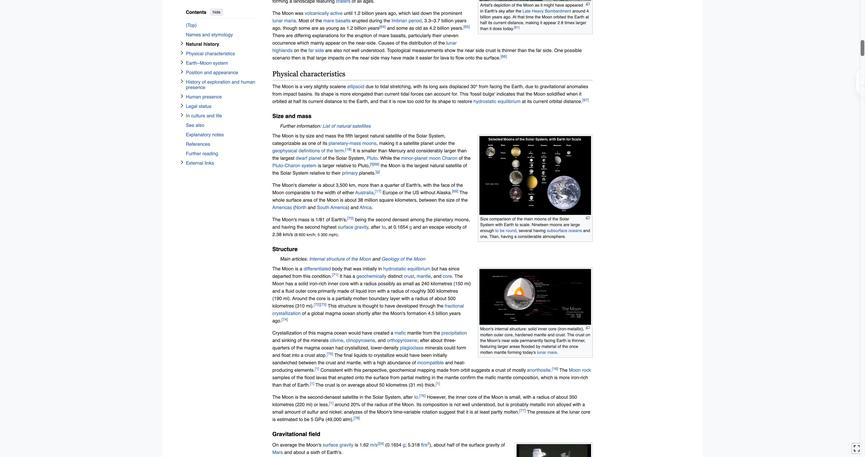 Task type: describe. For each thing, give the bounding box(es) containing it.
5 x small image from the top
[[180, 94, 184, 98]]

7 x small image from the top
[[180, 160, 184, 165]]

4 x small image from the top
[[180, 79, 184, 83]]

1 note from the top
[[273, 122, 593, 130]]

2 x small image from the top
[[180, 51, 184, 55]]

1 x small image from the top
[[180, 41, 184, 45]]



Task type: locate. For each thing, give the bounding box(es) containing it.
note
[[273, 122, 593, 130], [273, 255, 593, 263]]

2 note from the top
[[273, 255, 593, 263]]

x small image
[[180, 41, 184, 45], [180, 51, 184, 55], [180, 60, 184, 64], [180, 79, 184, 83], [180, 94, 184, 98], [180, 104, 184, 108], [180, 160, 184, 165]]

3 x small image from the top
[[180, 60, 184, 64]]

0 vertical spatial note
[[273, 122, 593, 130]]

6 x small image from the top
[[180, 104, 184, 108]]

fullscreen image
[[854, 445, 861, 452]]

0 vertical spatial x small image
[[180, 70, 184, 74]]

2 x small image from the top
[[180, 113, 184, 117]]

1 vertical spatial x small image
[[180, 113, 184, 117]]

x small image
[[180, 70, 184, 74], [180, 113, 184, 117]]

1 x small image from the top
[[180, 70, 184, 74]]

1 vertical spatial note
[[273, 255, 593, 263]]



Task type: vqa. For each thing, say whether or not it's contained in the screenshot.
Cookie Statement
no



